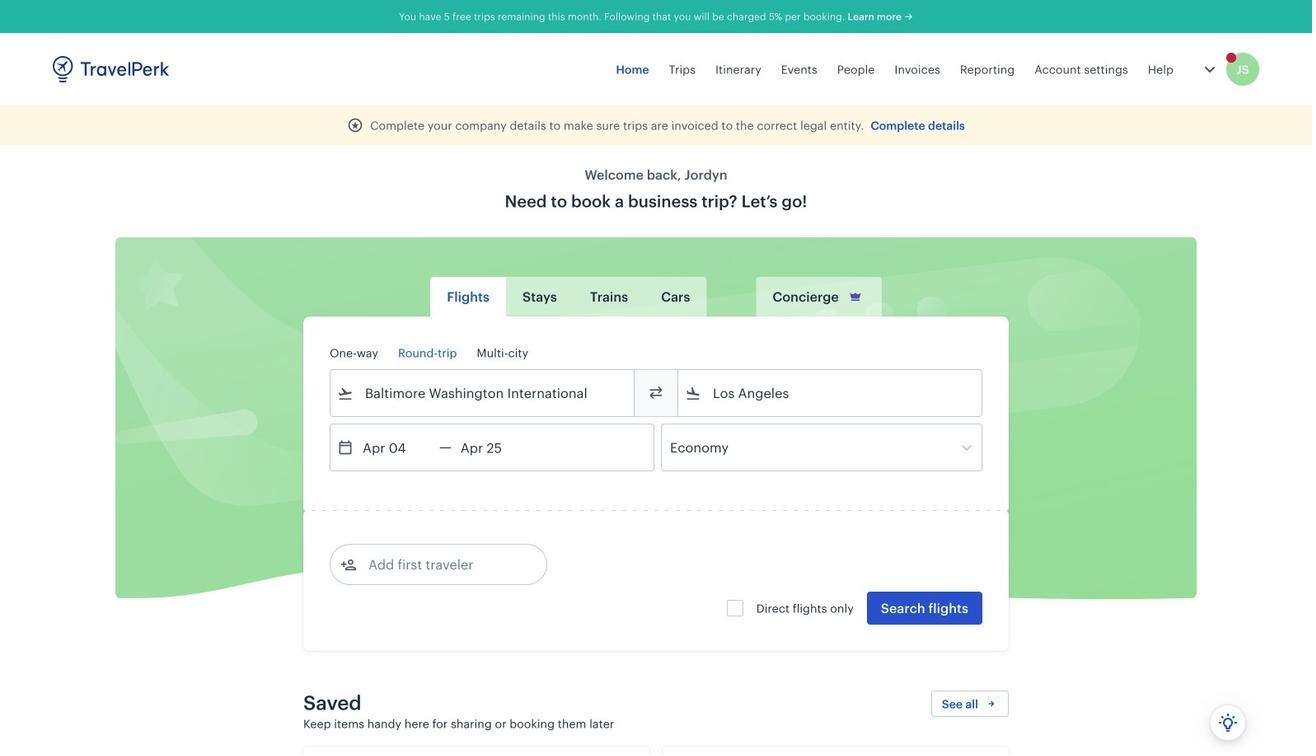 Task type: describe. For each thing, give the bounding box(es) containing it.
Return text field
[[452, 425, 537, 471]]

Add first traveler search field
[[357, 551, 528, 578]]

From search field
[[354, 380, 612, 406]]



Task type: locate. For each thing, give the bounding box(es) containing it.
Depart text field
[[354, 425, 439, 471]]

To search field
[[701, 380, 960, 406]]



